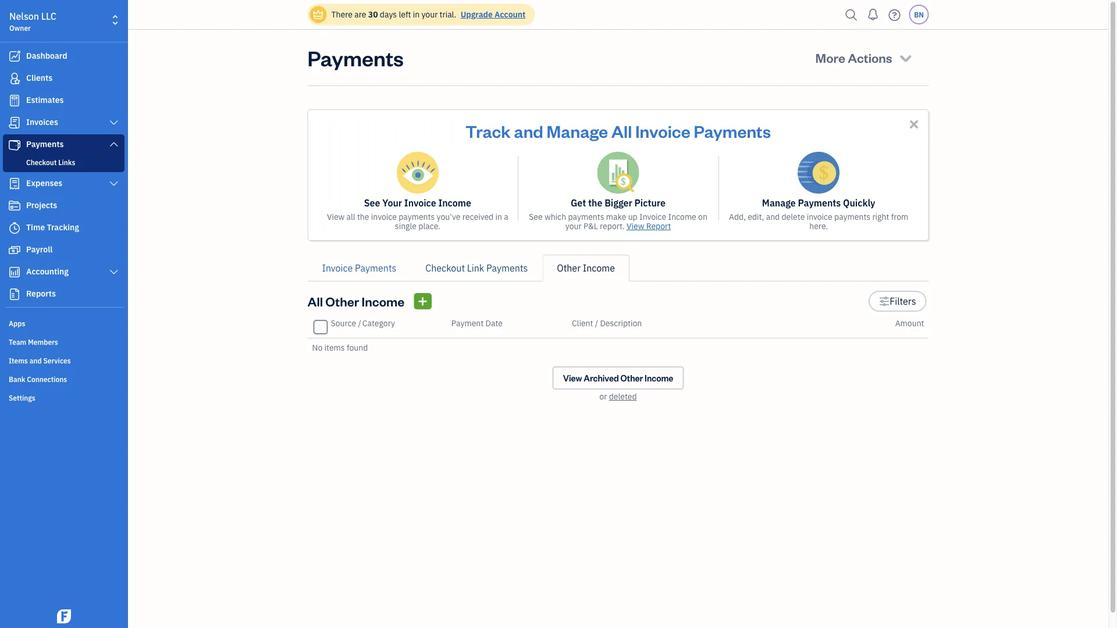 Task type: locate. For each thing, give the bounding box(es) containing it.
view inside see your invoice income view all the invoice payments you've received in a single place.
[[327, 212, 345, 222]]

your
[[382, 197, 402, 209]]

payments
[[308, 44, 404, 71], [694, 120, 771, 142], [26, 139, 64, 150], [798, 197, 841, 209], [355, 262, 396, 274], [487, 262, 528, 274]]

0 vertical spatial chevron large down image
[[109, 118, 119, 127]]

owner
[[9, 23, 31, 33]]

1 horizontal spatial see
[[529, 212, 543, 222]]

manage payments quickly add, edit, and delete invoice payments right from here.
[[729, 197, 909, 232]]

other up deleted
[[621, 373, 643, 384]]

edit,
[[748, 212, 764, 222]]

1 horizontal spatial payments
[[568, 212, 604, 222]]

view right the make
[[627, 221, 644, 232]]

0 vertical spatial manage
[[547, 120, 608, 142]]

view
[[327, 212, 345, 222], [627, 221, 644, 232], [563, 373, 582, 384]]

chevron large down image down checkout links link
[[109, 179, 119, 189]]

1 / from the left
[[358, 318, 361, 329]]

add new other income entry image
[[417, 294, 428, 308]]

see inside the see which payments make up invoice income on your p&l report.
[[529, 212, 543, 222]]

1 chevron large down image from the top
[[109, 118, 119, 127]]

2 / from the left
[[595, 318, 598, 329]]

2 invoice from the left
[[807, 212, 833, 222]]

2 horizontal spatial other
[[621, 373, 643, 384]]

time tracking
[[26, 222, 79, 233]]

settings image
[[879, 294, 890, 308]]

invoice for payments
[[807, 212, 833, 222]]

checkout inside main element
[[26, 158, 57, 167]]

days
[[380, 9, 397, 20]]

team members link
[[3, 333, 125, 350]]

other down which
[[557, 262, 581, 274]]

0 horizontal spatial view
[[327, 212, 345, 222]]

/ right source
[[358, 318, 361, 329]]

single
[[395, 221, 417, 232]]

income inside see your invoice income view all the invoice payments you've received in a single place.
[[438, 197, 471, 209]]

0 horizontal spatial checkout
[[26, 158, 57, 167]]

team members
[[9, 338, 58, 347]]

invoice right delete at the right top of page
[[807, 212, 833, 222]]

place.
[[419, 221, 440, 232]]

3 chevron large down image from the top
[[109, 179, 119, 189]]

1 horizontal spatial and
[[514, 120, 543, 142]]

checkout
[[26, 158, 57, 167], [426, 262, 465, 274]]

more actions
[[816, 49, 892, 66]]

see left your
[[364, 197, 380, 209]]

track and manage all invoice payments
[[466, 120, 771, 142]]

payment date
[[451, 318, 503, 329]]

0 horizontal spatial see
[[364, 197, 380, 209]]

1 vertical spatial chevron large down image
[[109, 140, 119, 149]]

invoice inside manage payments quickly add, edit, and delete invoice payments right from here.
[[807, 212, 833, 222]]

payments down quickly
[[835, 212, 871, 222]]

in right left
[[413, 9, 420, 20]]

1 vertical spatial in
[[496, 212, 502, 222]]

1 payments from the left
[[399, 212, 435, 222]]

1 vertical spatial manage
[[762, 197, 796, 209]]

1 invoice from the left
[[371, 212, 397, 222]]

0 horizontal spatial and
[[29, 356, 42, 365]]

0 horizontal spatial in
[[413, 9, 420, 20]]

all up get the bigger picture
[[612, 120, 632, 142]]

other income link
[[543, 255, 630, 282]]

your inside the see which payments make up invoice income on your p&l report.
[[566, 221, 582, 232]]

see
[[364, 197, 380, 209], [529, 212, 543, 222]]

chevron large down image for invoices
[[109, 118, 119, 127]]

payment date button
[[451, 318, 503, 329]]

2 vertical spatial chevron large down image
[[109, 179, 119, 189]]

1 horizontal spatial view
[[563, 373, 582, 384]]

filters button
[[869, 291, 927, 312]]

0 vertical spatial in
[[413, 9, 420, 20]]

invoice down your
[[371, 212, 397, 222]]

1 vertical spatial checkout
[[426, 262, 465, 274]]

invoice inside the see which payments make up invoice income on your p&l report.
[[640, 212, 666, 222]]

0 vertical spatial and
[[514, 120, 543, 142]]

invoice
[[371, 212, 397, 222], [807, 212, 833, 222]]

checkout for checkout links
[[26, 158, 57, 167]]

chevrondown image
[[898, 49, 914, 66]]

and right track
[[514, 120, 543, 142]]

3 payments from the left
[[835, 212, 871, 222]]

manage
[[547, 120, 608, 142], [762, 197, 796, 209]]

and
[[514, 120, 543, 142], [766, 212, 780, 222], [29, 356, 42, 365]]

source / category
[[331, 318, 395, 329]]

and inside manage payments quickly add, edit, and delete invoice payments right from here.
[[766, 212, 780, 222]]

and right 'edit,'
[[766, 212, 780, 222]]

and inside main element
[[29, 356, 42, 365]]

there
[[331, 9, 353, 20]]

apps link
[[3, 314, 125, 332]]

payments inside see your invoice income view all the invoice payments you've received in a single place.
[[399, 212, 435, 222]]

chevron large down image inside expenses link
[[109, 179, 119, 189]]

2 horizontal spatial payments
[[835, 212, 871, 222]]

1 horizontal spatial the
[[588, 197, 603, 209]]

all other income
[[308, 293, 405, 310]]

0 horizontal spatial manage
[[547, 120, 608, 142]]

payments inside manage payments quickly add, edit, and delete invoice payments right from here.
[[798, 197, 841, 209]]

invoices
[[26, 117, 58, 127]]

checkout left link
[[426, 262, 465, 274]]

0 horizontal spatial the
[[357, 212, 369, 222]]

items
[[9, 356, 28, 365]]

the right all
[[357, 212, 369, 222]]

2 horizontal spatial and
[[766, 212, 780, 222]]

0 horizontal spatial invoice
[[371, 212, 397, 222]]

see which payments make up invoice income on your p&l report.
[[529, 212, 708, 232]]

your
[[422, 9, 438, 20], [566, 221, 582, 232]]

found
[[347, 342, 368, 353]]

expenses link
[[3, 173, 125, 194]]

see inside see your invoice income view all the invoice payments you've received in a single place.
[[364, 197, 380, 209]]

income
[[438, 197, 471, 209], [668, 212, 696, 222], [583, 262, 615, 274], [362, 293, 405, 310], [645, 373, 673, 384]]

payments
[[399, 212, 435, 222], [568, 212, 604, 222], [835, 212, 871, 222]]

search image
[[842, 6, 861, 24]]

accounting link
[[3, 262, 125, 283]]

view for view archived other income
[[563, 373, 582, 384]]

view report
[[627, 221, 671, 232]]

client image
[[8, 73, 22, 84]]

the
[[588, 197, 603, 209], [357, 212, 369, 222]]

1 horizontal spatial other
[[557, 262, 581, 274]]

/ for description
[[595, 318, 598, 329]]

0 vertical spatial your
[[422, 9, 438, 20]]

invoice image
[[8, 117, 22, 129]]

1 vertical spatial and
[[766, 212, 780, 222]]

your left p&l
[[566, 221, 582, 232]]

2 payments from the left
[[568, 212, 604, 222]]

1 horizontal spatial in
[[496, 212, 502, 222]]

you've
[[437, 212, 461, 222]]

all up the no
[[308, 293, 323, 310]]

1 vertical spatial all
[[308, 293, 323, 310]]

other income
[[557, 262, 615, 274]]

payroll link
[[3, 240, 125, 261]]

checkout for checkout link payments
[[426, 262, 465, 274]]

bank
[[9, 375, 25, 384]]

2 vertical spatial and
[[29, 356, 42, 365]]

chevron large down image down estimates link
[[109, 118, 119, 127]]

1 horizontal spatial invoice
[[807, 212, 833, 222]]

see your invoice income image
[[397, 152, 439, 194]]

expenses
[[26, 178, 62, 189]]

clients
[[26, 72, 53, 83]]

notifications image
[[864, 3, 883, 26]]

view archived other income link
[[553, 367, 684, 390]]

1 horizontal spatial /
[[595, 318, 598, 329]]

0 vertical spatial all
[[612, 120, 632, 142]]

and right items
[[29, 356, 42, 365]]

payments for add,
[[835, 212, 871, 222]]

/ right client
[[595, 318, 598, 329]]

0 horizontal spatial your
[[422, 9, 438, 20]]

members
[[28, 338, 58, 347]]

chevron large down image inside invoices 'link'
[[109, 118, 119, 127]]

see for your
[[364, 197, 380, 209]]

quickly
[[843, 197, 876, 209]]

reports link
[[3, 284, 125, 305]]

and for services
[[29, 356, 42, 365]]

your left the trial.
[[422, 9, 438, 20]]

client / description
[[572, 318, 642, 329]]

get the bigger picture
[[571, 197, 666, 209]]

0 horizontal spatial payments
[[399, 212, 435, 222]]

invoice inside see your invoice income view all the invoice payments you've received in a single place.
[[371, 212, 397, 222]]

0 horizontal spatial other
[[326, 293, 359, 310]]

see left which
[[529, 212, 543, 222]]

1 horizontal spatial checkout
[[426, 262, 465, 274]]

time tracking link
[[3, 218, 125, 239]]

1 vertical spatial the
[[357, 212, 369, 222]]

chevron large down image inside payments link
[[109, 140, 119, 149]]

2 chevron large down image from the top
[[109, 140, 119, 149]]

bigger
[[605, 197, 632, 209]]

picture
[[635, 197, 666, 209]]

payments down your
[[399, 212, 435, 222]]

payments down get
[[568, 212, 604, 222]]

view left all
[[327, 212, 345, 222]]

in
[[413, 9, 420, 20], [496, 212, 502, 222]]

chevron large down image up checkout links link
[[109, 140, 119, 149]]

in left the "a"
[[496, 212, 502, 222]]

1 horizontal spatial your
[[566, 221, 582, 232]]

1 vertical spatial see
[[529, 212, 543, 222]]

0 vertical spatial see
[[364, 197, 380, 209]]

other
[[557, 262, 581, 274], [326, 293, 359, 310], [621, 373, 643, 384]]

manage payments quickly image
[[798, 152, 840, 194]]

chart image
[[8, 267, 22, 278]]

2 horizontal spatial view
[[627, 221, 644, 232]]

payroll
[[26, 244, 53, 255]]

other up source
[[326, 293, 359, 310]]

payments inside manage payments quickly add, edit, and delete invoice payments right from here.
[[835, 212, 871, 222]]

dashboard
[[26, 50, 67, 61]]

the right get
[[588, 197, 603, 209]]

0 horizontal spatial /
[[358, 318, 361, 329]]

0 vertical spatial checkout
[[26, 158, 57, 167]]

payments link
[[3, 134, 125, 155]]

checkout up expenses
[[26, 158, 57, 167]]

invoice for your
[[371, 212, 397, 222]]

1 vertical spatial your
[[566, 221, 582, 232]]

chevron large down image
[[109, 118, 119, 127], [109, 140, 119, 149], [109, 179, 119, 189]]

report image
[[8, 289, 22, 300]]

2 vertical spatial other
[[621, 373, 643, 384]]

account
[[495, 9, 526, 20]]

close image
[[908, 118, 921, 131]]

which
[[545, 212, 566, 222]]

or deleted
[[600, 391, 637, 402]]

1 horizontal spatial all
[[612, 120, 632, 142]]

report
[[646, 221, 671, 232]]

projects
[[26, 200, 57, 211]]

or
[[600, 391, 607, 402]]

1 horizontal spatial manage
[[762, 197, 796, 209]]

a
[[504, 212, 508, 222]]

view left archived
[[563, 373, 582, 384]]



Task type: vqa. For each thing, say whether or not it's contained in the screenshot.
See
yes



Task type: describe. For each thing, give the bounding box(es) containing it.
trial.
[[440, 9, 456, 20]]

settings link
[[3, 389, 125, 406]]

nelson
[[9, 10, 39, 22]]

view for view report
[[627, 221, 644, 232]]

all
[[347, 212, 355, 222]]

upgrade account link
[[458, 9, 526, 20]]

links
[[58, 158, 75, 167]]

payment
[[451, 318, 484, 329]]

deleted link
[[609, 391, 637, 402]]

invoice payments
[[322, 262, 396, 274]]

category
[[362, 318, 395, 329]]

bank connections link
[[3, 370, 125, 388]]

received
[[462, 212, 494, 222]]

invoices link
[[3, 112, 125, 133]]

projects link
[[3, 196, 125, 216]]

there are 30 days left in your trial. upgrade account
[[331, 9, 526, 20]]

no items found
[[312, 342, 368, 353]]

left
[[399, 9, 411, 20]]

0 vertical spatial the
[[588, 197, 603, 209]]

date
[[486, 318, 503, 329]]

project image
[[8, 200, 22, 212]]

payments for income
[[399, 212, 435, 222]]

are
[[355, 9, 366, 20]]

the inside see your invoice income view all the invoice payments you've received in a single place.
[[357, 212, 369, 222]]

invoice inside see your invoice income view all the invoice payments you've received in a single place.
[[404, 197, 436, 209]]

services
[[43, 356, 71, 365]]

filters
[[890, 295, 916, 308]]

estimate image
[[8, 95, 22, 106]]

more
[[816, 49, 846, 66]]

see your invoice income view all the invoice payments you've received in a single place.
[[327, 197, 508, 232]]

on
[[698, 212, 708, 222]]

checkout link payments link
[[411, 255, 543, 282]]

expense image
[[8, 178, 22, 190]]

make
[[606, 212, 626, 222]]

add,
[[729, 212, 746, 222]]

report.
[[600, 221, 625, 232]]

deleted
[[609, 391, 637, 402]]

get the bigger picture image
[[597, 152, 639, 194]]

no
[[312, 342, 323, 353]]

client
[[572, 318, 593, 329]]

bn button
[[909, 5, 929, 24]]

see for which
[[529, 212, 543, 222]]

and for manage
[[514, 120, 543, 142]]

payments inside main element
[[26, 139, 64, 150]]

payment image
[[8, 139, 22, 151]]

manage inside manage payments quickly add, edit, and delete invoice payments right from here.
[[762, 197, 796, 209]]

get
[[571, 197, 586, 209]]

estimates link
[[3, 90, 125, 111]]

dashboard image
[[8, 51, 22, 62]]

description
[[600, 318, 642, 329]]

more actions button
[[805, 44, 924, 72]]

reports
[[26, 288, 56, 299]]

link
[[467, 262, 484, 274]]

connections
[[27, 375, 67, 384]]

tracking
[[47, 222, 79, 233]]

main element
[[0, 0, 157, 629]]

30
[[368, 9, 378, 20]]

crown image
[[312, 8, 324, 21]]

time
[[26, 222, 45, 233]]

track
[[466, 120, 511, 142]]

llc
[[41, 10, 56, 22]]

timer image
[[8, 222, 22, 234]]

team
[[9, 338, 26, 347]]

items
[[324, 342, 345, 353]]

nelson llc owner
[[9, 10, 56, 33]]

chevron large down image for expenses
[[109, 179, 119, 189]]

right
[[873, 212, 889, 222]]

here.
[[810, 221, 828, 232]]

0 horizontal spatial all
[[308, 293, 323, 310]]

amount button
[[895, 318, 924, 329]]

amount
[[895, 318, 924, 329]]

income inside the see which payments make up invoice income on your p&l report.
[[668, 212, 696, 222]]

money image
[[8, 244, 22, 256]]

items and services link
[[3, 351, 125, 369]]

apps
[[9, 319, 25, 328]]

actions
[[848, 49, 892, 66]]

items and services
[[9, 356, 71, 365]]

up
[[628, 212, 638, 222]]

checkout link payments
[[426, 262, 528, 274]]

bank connections
[[9, 375, 67, 384]]

view archived other income
[[563, 373, 673, 384]]

/ for category
[[358, 318, 361, 329]]

chevron large down image
[[109, 268, 119, 277]]

chevron large down image for payments
[[109, 140, 119, 149]]

1 vertical spatial other
[[326, 293, 359, 310]]

source
[[331, 318, 356, 329]]

bn
[[914, 10, 924, 19]]

from
[[891, 212, 909, 222]]

0 vertical spatial other
[[557, 262, 581, 274]]

in inside see your invoice income view all the invoice payments you've received in a single place.
[[496, 212, 502, 222]]

freshbooks image
[[55, 610, 73, 624]]

estimates
[[26, 95, 64, 105]]

go to help image
[[885, 6, 904, 24]]

payments inside the see which payments make up invoice income on your p&l report.
[[568, 212, 604, 222]]

upgrade
[[461, 9, 493, 20]]



